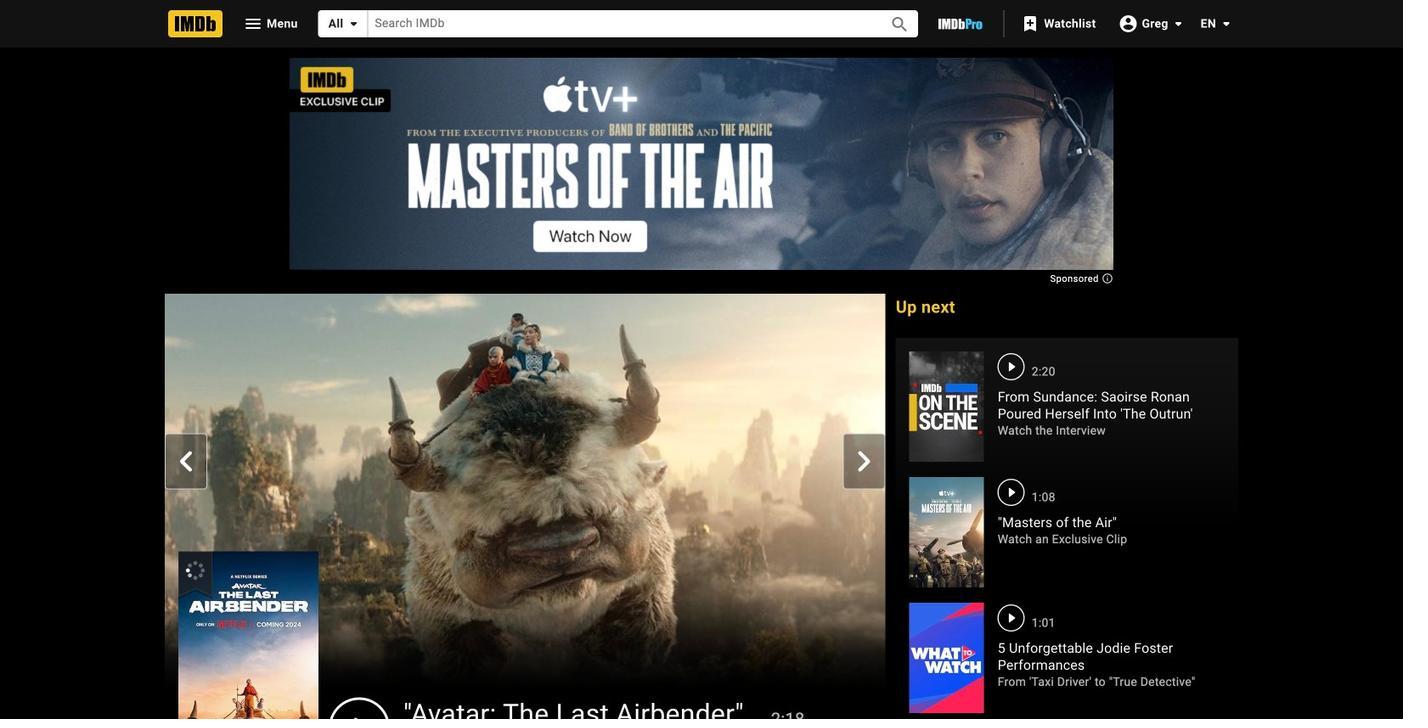Task type: vqa. For each thing, say whether or not it's contained in the screenshot.
film
no



Task type: locate. For each thing, give the bounding box(es) containing it.
"avatar: the last airbender" image
[[165, 294, 886, 700]]

1 horizontal spatial arrow drop down image
[[1216, 14, 1237, 34]]

how saoirse ronan poured a bit of herself into 'the outrun' image
[[910, 352, 984, 462]]

chevron left inline image
[[176, 451, 196, 472]]

chevron right inline image
[[854, 451, 875, 472]]

None search field
[[318, 10, 918, 37]]

masters of the air image
[[910, 477, 984, 588]]

avatar: the last airbender image
[[178, 552, 319, 720], [178, 552, 319, 720]]

arrow drop down image
[[343, 14, 364, 34], [1216, 14, 1237, 34]]

2 arrow drop down image from the left
[[1216, 14, 1237, 34]]

5 unforgettable jodie foster performances image
[[910, 603, 984, 714]]

0 horizontal spatial arrow drop down image
[[343, 14, 364, 34]]

Search IMDb text field
[[368, 11, 871, 37]]

None field
[[368, 11, 871, 37]]

group
[[165, 294, 886, 720], [178, 552, 319, 720]]



Task type: describe. For each thing, give the bounding box(es) containing it.
"avatar: the last airbender" element
[[165, 294, 886, 720]]

account circle image
[[1118, 13, 1139, 34]]

watchlist image
[[1020, 14, 1041, 34]]

sponsored content section
[[290, 58, 1114, 282]]

submit search image
[[890, 14, 910, 35]]

home image
[[168, 10, 223, 37]]

menu image
[[243, 14, 263, 34]]

1 arrow drop down image from the left
[[343, 14, 364, 34]]

arrow drop down image
[[1169, 13, 1189, 34]]



